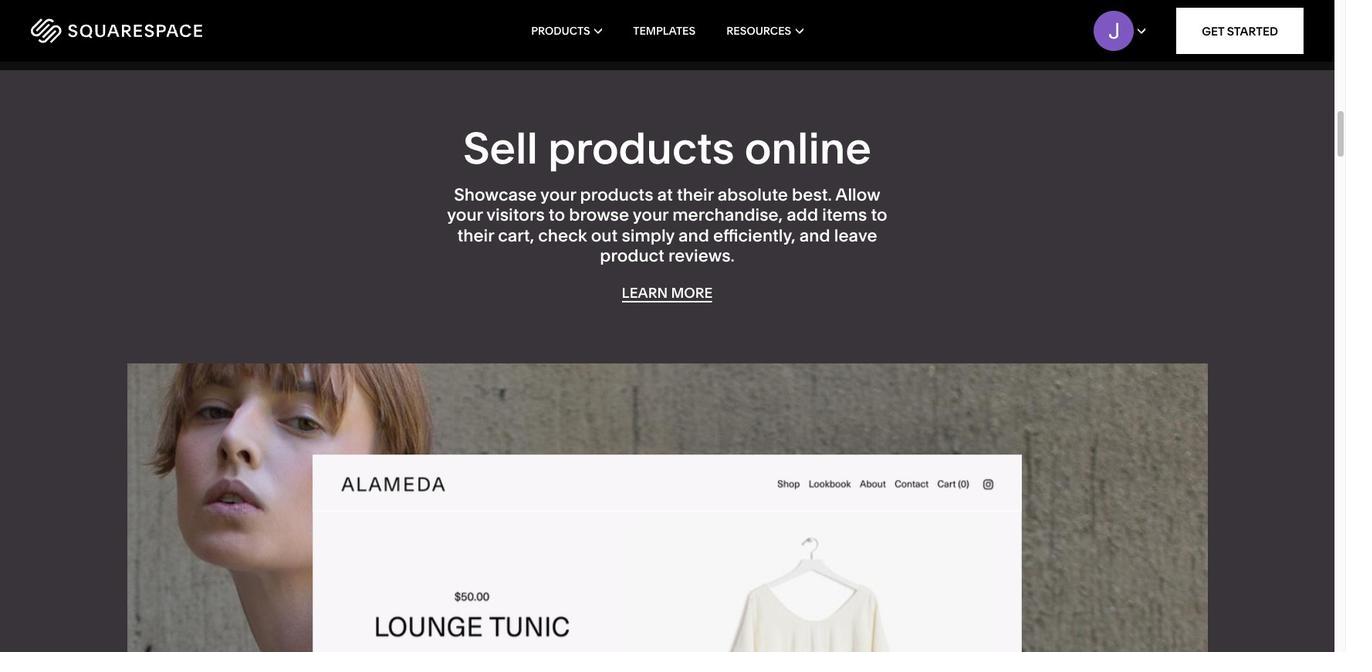Task type: describe. For each thing, give the bounding box(es) containing it.
resources button
[[727, 0, 804, 62]]

2 horizontal spatial your
[[633, 205, 669, 226]]

1 and from the left
[[679, 225, 710, 246]]

product
[[600, 246, 665, 266]]

browse
[[569, 205, 629, 226]]

get
[[1203, 24, 1225, 38]]

0 vertical spatial products
[[548, 122, 735, 174]]

0 horizontal spatial your
[[447, 205, 483, 226]]

products button
[[531, 0, 603, 62]]

check
[[538, 225, 587, 246]]

products inside showcase your products at their absolute best. allow your visitors to browse your merchandise, add items to their cart, check out simply and efficiently, and leave product reviews.
[[580, 184, 654, 205]]

templates link
[[633, 0, 696, 62]]

reviews.
[[669, 246, 735, 266]]

online
[[745, 122, 872, 174]]

squarespace logo image
[[31, 19, 202, 43]]

absolute
[[718, 184, 788, 205]]

2 and from the left
[[800, 225, 831, 246]]

fashion shot image
[[127, 364, 1208, 653]]

resources
[[727, 24, 792, 38]]

allow
[[836, 184, 881, 205]]

visitors
[[487, 205, 545, 226]]

get started link
[[1177, 8, 1304, 54]]

simply
[[622, 225, 675, 246]]

1 webshop product ui image from the top
[[312, 455, 1023, 653]]

templates
[[633, 24, 696, 38]]

2 webshop product ui image from the top
[[312, 456, 1023, 653]]

at
[[658, 184, 673, 205]]

more
[[671, 284, 713, 302]]

2 to from the left
[[871, 205, 888, 226]]

products
[[531, 24, 591, 38]]



Task type: locate. For each thing, give the bounding box(es) containing it.
learn more link
[[622, 284, 713, 303]]

1 horizontal spatial to
[[871, 205, 888, 226]]

and
[[679, 225, 710, 246], [800, 225, 831, 246]]

products up out
[[580, 184, 654, 205]]

1 vertical spatial products
[[580, 184, 654, 205]]

1 to from the left
[[549, 205, 565, 226]]

items
[[823, 205, 868, 226]]

to right items
[[871, 205, 888, 226]]

efficiently,
[[714, 225, 796, 246]]

showcase
[[454, 184, 537, 205]]

0 horizontal spatial and
[[679, 225, 710, 246]]

started
[[1228, 24, 1279, 38]]

0 horizontal spatial their
[[457, 225, 494, 246]]

add
[[787, 205, 819, 226]]

products
[[548, 122, 735, 174], [580, 184, 654, 205]]

get started
[[1203, 24, 1279, 38]]

your left "visitors" on the top
[[447, 205, 483, 226]]

0 vertical spatial their
[[677, 184, 714, 205]]

1 horizontal spatial and
[[800, 225, 831, 246]]

their
[[677, 184, 714, 205], [457, 225, 494, 246]]

1 horizontal spatial your
[[541, 184, 576, 205]]

learn
[[622, 284, 668, 302]]

to
[[549, 205, 565, 226], [871, 205, 888, 226]]

products up at
[[548, 122, 735, 174]]

and right the simply
[[679, 225, 710, 246]]

and down best.
[[800, 225, 831, 246]]

1 horizontal spatial their
[[677, 184, 714, 205]]

your up product
[[633, 205, 669, 226]]

their left "cart,"
[[457, 225, 494, 246]]

to right "visitors" on the top
[[549, 205, 565, 226]]

webshop product ui image
[[312, 455, 1023, 653], [312, 456, 1023, 653]]

learn more
[[622, 284, 713, 302]]

sell
[[463, 122, 538, 174]]

merchandise,
[[673, 205, 783, 226]]

0 horizontal spatial to
[[549, 205, 565, 226]]

squarespace logo link
[[31, 19, 286, 43]]

showcase your products at their absolute best. allow your visitors to browse your merchandise, add items to their cart, check out simply and efficiently, and leave product reviews.
[[447, 184, 888, 266]]

cart,
[[498, 225, 534, 246]]

your up check at top left
[[541, 184, 576, 205]]

out
[[591, 225, 618, 246]]

leave
[[835, 225, 878, 246]]

sell products online
[[463, 122, 872, 174]]

1 vertical spatial their
[[457, 225, 494, 246]]

best.
[[792, 184, 832, 205]]

your
[[541, 184, 576, 205], [447, 205, 483, 226], [633, 205, 669, 226]]

their right at
[[677, 184, 714, 205]]



Task type: vqa. For each thing, say whether or not it's contained in the screenshot.
sell
yes



